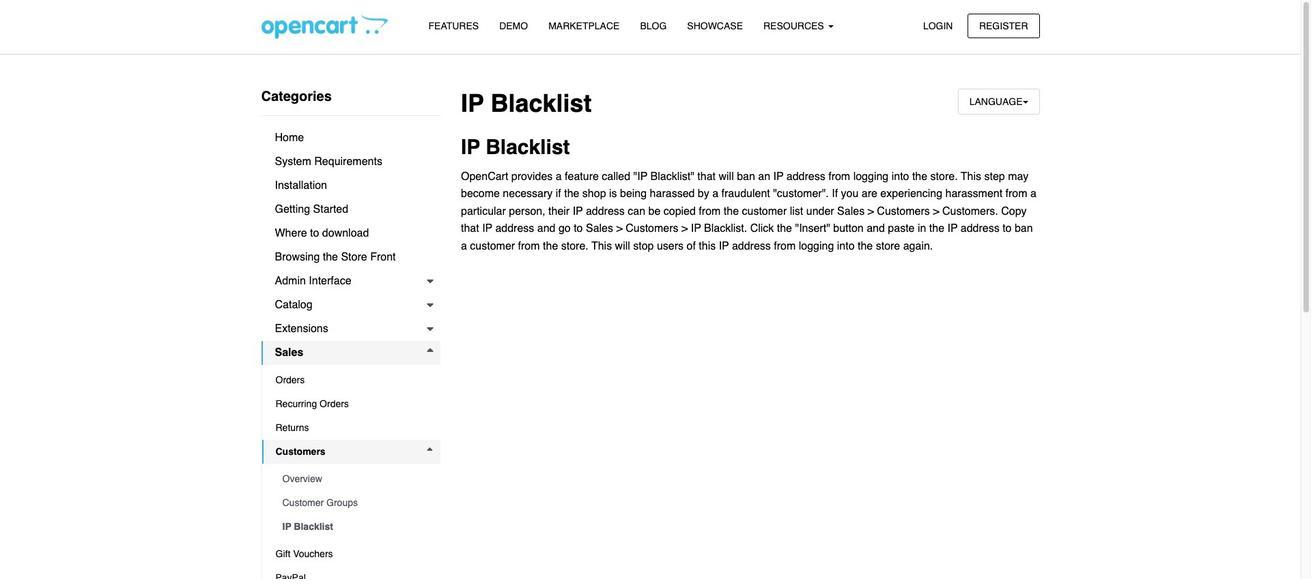 Task type: vqa. For each thing, say whether or not it's contained in the screenshot.
opencart - open source shopping cart solution "image"
yes



Task type: locate. For each thing, give the bounding box(es) containing it.
opencart - open source shopping cart solution image
[[261, 14, 388, 39]]



